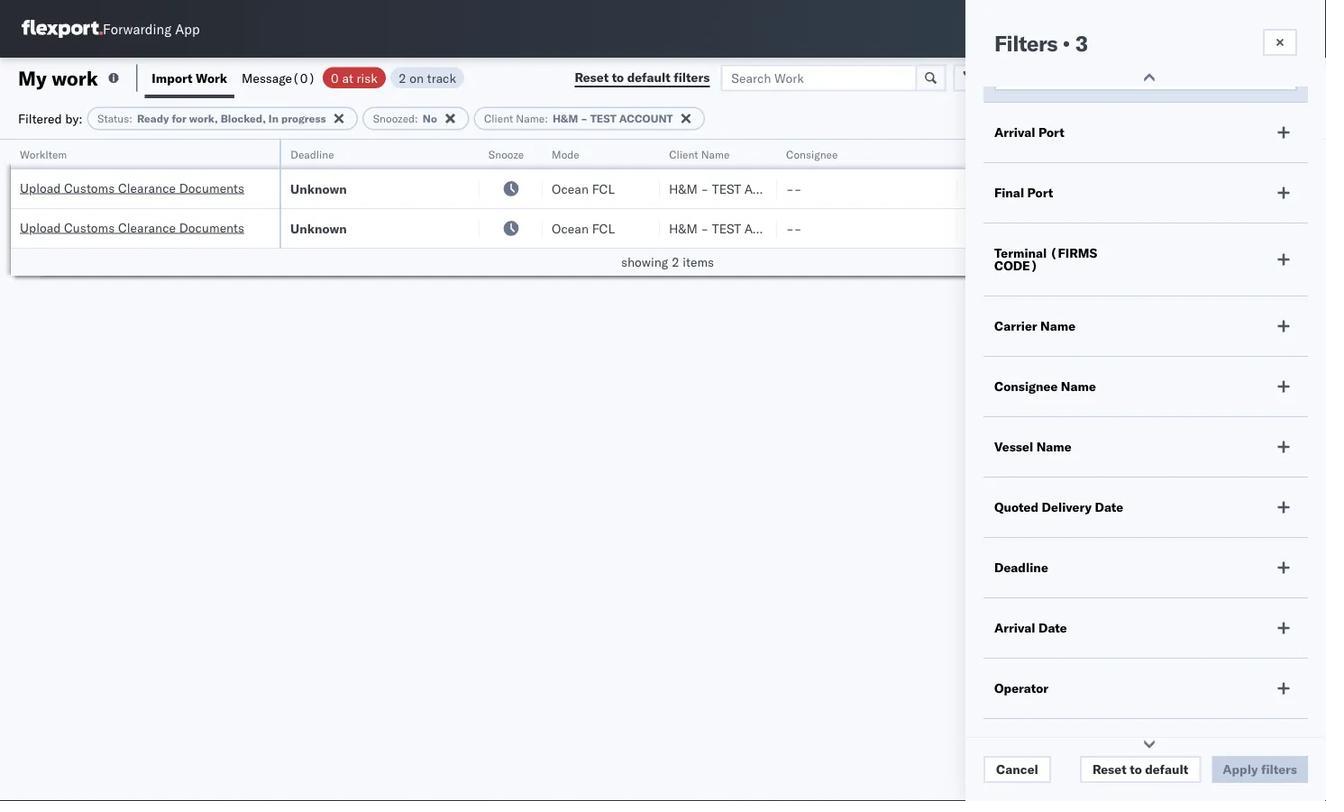Task type: vqa. For each thing, say whether or not it's contained in the screenshot.
The Forwarding
yes



Task type: describe. For each thing, give the bounding box(es) containing it.
default for reset to default
[[1145, 762, 1189, 778]]

quoted delivery date
[[995, 500, 1124, 515]]

consignee name
[[995, 379, 1096, 395]]

my work
[[18, 65, 98, 90]]

flex
[[967, 147, 987, 161]]

2 clearance from the top
[[118, 220, 176, 235]]

import
[[152, 70, 193, 86]]

mbl/mawb
[[1228, 147, 1291, 161]]

Search Shipments (/) text field
[[981, 15, 1155, 42]]

resize handle column header for mode
[[638, 140, 660, 277]]

action
[[1265, 70, 1304, 86]]

reset to default filters
[[575, 69, 710, 85]]

forwarding
[[103, 20, 172, 37]]

workitem button
[[11, 143, 261, 161]]

0
[[331, 70, 339, 86]]

snoozed
[[373, 112, 415, 125]]

mode button
[[543, 143, 642, 161]]

final port
[[995, 185, 1054, 201]]

: for status
[[129, 112, 133, 125]]

work item type
[[995, 741, 1088, 757]]

in
[[269, 112, 279, 125]]

Search Work text field
[[721, 64, 917, 92]]

1 vertical spatial test
[[712, 181, 741, 197]]

forwarding app link
[[22, 20, 200, 38]]

flexport. image
[[22, 20, 103, 38]]

os button
[[1263, 8, 1305, 50]]

client for client name
[[669, 147, 698, 161]]

no
[[423, 112, 437, 125]]

os
[[1275, 22, 1293, 36]]

h&m - test account for first upload customs clearance documents link
[[669, 181, 805, 197]]

work,
[[189, 112, 218, 125]]

upload for 2nd upload customs clearance documents button from the bottom of the page
[[20, 180, 61, 196]]

import work button
[[145, 58, 234, 98]]

2 vertical spatial account
[[745, 220, 805, 236]]

2 fcl from the top
[[592, 220, 615, 236]]

1 maeu22193560 from the top
[[1228, 181, 1326, 197]]

numbe
[[1294, 147, 1326, 161]]

2 maeu22193560 from the top
[[1228, 220, 1326, 236]]

showing
[[621, 254, 669, 270]]

app
[[175, 20, 200, 37]]

flex id
[[967, 147, 1001, 161]]

quoted
[[995, 500, 1039, 515]]

•
[[1063, 30, 1070, 57]]

resize handle column header for consignee
[[936, 140, 958, 277]]

snoozed : no
[[373, 112, 437, 125]]

status
[[97, 112, 129, 125]]

0 at risk
[[331, 70, 378, 86]]

flex-1874045
[[996, 220, 1089, 236]]

2 vertical spatial test
[[712, 220, 741, 236]]

cancel button
[[984, 757, 1051, 784]]

port for arrival port
[[1039, 124, 1065, 140]]

filters
[[674, 69, 710, 85]]

arrival for arrival port
[[995, 124, 1036, 140]]

(0)
[[292, 70, 316, 86]]

final
[[995, 185, 1025, 201]]

workitem
[[20, 147, 67, 161]]

mode
[[552, 147, 580, 161]]

filters • 3
[[995, 30, 1088, 57]]

unknown for first upload customs clearance documents link
[[290, 181, 347, 197]]

2 ocean fcl from the top
[[552, 220, 615, 236]]

resize handle column header for flex id
[[1080, 140, 1102, 277]]

2 -- from the top
[[786, 220, 802, 236]]

0 horizontal spatial date
[[1039, 620, 1067, 636]]

client name button
[[660, 143, 759, 161]]

batch action button
[[1198, 64, 1316, 92]]

to for reset to default
[[1130, 762, 1142, 778]]

3 resize handle column header from the left
[[521, 140, 543, 277]]

deadline button
[[281, 143, 462, 161]]

2 on track
[[398, 70, 456, 86]]

mbl/mawb numbe
[[1228, 147, 1326, 161]]

forwarding app
[[103, 20, 200, 37]]

flex-1874043
[[996, 181, 1089, 197]]

1 upload customs clearance documents link from the top
[[20, 179, 244, 197]]

status : ready for work, blocked, in progress
[[97, 112, 326, 125]]

1 customs from the top
[[64, 180, 115, 196]]

deadline inside button
[[290, 147, 334, 161]]

showing 2 items
[[621, 254, 714, 270]]

resize handle column header for container numbers
[[1197, 140, 1219, 277]]

vessel
[[995, 439, 1034, 455]]

numbers
[[1111, 155, 1156, 168]]

consignee button
[[777, 143, 940, 161]]

risk
[[357, 70, 378, 86]]

items
[[683, 254, 714, 270]]

cancel
[[996, 762, 1039, 778]]

client name : h&m - test account
[[484, 112, 673, 125]]

1 upload customs clearance documents button from the top
[[20, 179, 244, 199]]

resize handle column header for deadline
[[458, 140, 480, 277]]

filtered
[[18, 110, 62, 126]]

flex id button
[[958, 143, 1084, 161]]

ready
[[137, 112, 169, 125]]

name for carrier name
[[1041, 318, 1076, 334]]

1 vertical spatial h&m
[[669, 181, 698, 197]]

2 upload customs clearance documents from the top
[[20, 220, 244, 235]]

0 horizontal spatial 2
[[398, 70, 406, 86]]

by:
[[65, 110, 83, 126]]

1 vertical spatial account
[[745, 181, 805, 197]]

h&m - test account for 2nd upload customs clearance documents link from the top of the page
[[669, 220, 805, 236]]

my
[[18, 65, 47, 90]]

reset for reset to default filters
[[575, 69, 609, 85]]



Task type: locate. For each thing, give the bounding box(es) containing it.
2 h&m - test account from the top
[[669, 220, 805, 236]]

h&m - test account up items
[[669, 220, 805, 236]]

deadline down progress on the top left
[[290, 147, 334, 161]]

3
[[1075, 30, 1088, 57]]

: up mode button
[[545, 112, 548, 125]]

1 vertical spatial ocean fcl
[[552, 220, 615, 236]]

arrival port
[[995, 124, 1065, 140]]

default
[[627, 69, 671, 85], [1145, 762, 1189, 778]]

2 : from the left
[[415, 112, 418, 125]]

1 horizontal spatial :
[[415, 112, 418, 125]]

upload customs clearance documents link
[[20, 179, 244, 197], [20, 219, 244, 237]]

work
[[196, 70, 227, 86], [995, 741, 1026, 757]]

2 upload customs clearance documents link from the top
[[20, 219, 244, 237]]

file exception
[[1019, 70, 1103, 86]]

0 vertical spatial 2
[[398, 70, 406, 86]]

batch action
[[1226, 70, 1304, 86]]

0 vertical spatial h&m - test account
[[669, 181, 805, 197]]

1 horizontal spatial date
[[1095, 500, 1124, 515]]

1 resize handle column header from the left
[[258, 140, 280, 277]]

blocked,
[[221, 112, 266, 125]]

for
[[172, 112, 187, 125]]

0 vertical spatial date
[[1095, 500, 1124, 515]]

1 arrival from the top
[[995, 124, 1036, 140]]

item
[[1029, 741, 1057, 757]]

1 upload customs clearance documents from the top
[[20, 180, 244, 196]]

0 vertical spatial default
[[627, 69, 671, 85]]

id
[[990, 147, 1001, 161]]

port for final port
[[1028, 185, 1054, 201]]

name right carrier
[[1041, 318, 1076, 334]]

0 vertical spatial h&m
[[553, 112, 578, 125]]

1 vertical spatial 2
[[672, 254, 680, 270]]

h&m up items
[[669, 220, 698, 236]]

0 vertical spatial consignee
[[786, 147, 838, 161]]

work
[[52, 65, 98, 90]]

port up flex id button
[[1039, 124, 1065, 140]]

2 upload from the top
[[20, 220, 61, 235]]

1 vertical spatial ocean
[[552, 220, 589, 236]]

name for consignee name
[[1061, 379, 1096, 395]]

reset
[[575, 69, 609, 85], [1093, 762, 1127, 778]]

1 vertical spatial reset
[[1093, 762, 1127, 778]]

0 vertical spatial --
[[786, 181, 802, 197]]

progress
[[281, 112, 326, 125]]

unknown
[[290, 181, 347, 197], [290, 220, 347, 236]]

0 vertical spatial clearance
[[118, 180, 176, 196]]

h&m down client name
[[669, 181, 698, 197]]

reset to default button
[[1080, 757, 1201, 784]]

flex-1874043 button
[[967, 176, 1093, 202], [967, 176, 1093, 202]]

1 vertical spatial arrival
[[995, 620, 1036, 636]]

exception
[[1044, 70, 1103, 86]]

vessel name
[[995, 439, 1072, 455]]

carrier
[[995, 318, 1037, 334]]

h&m up mode
[[553, 112, 578, 125]]

file
[[1019, 70, 1041, 86]]

1874045
[[1034, 220, 1089, 236]]

mbl/mawb numbe button
[[1219, 143, 1326, 161]]

port
[[1039, 124, 1065, 140], [1028, 185, 1054, 201]]

name right vessel
[[1037, 439, 1072, 455]]

container numbers button
[[1102, 136, 1201, 169]]

track
[[427, 70, 456, 86]]

1 documents from the top
[[179, 180, 244, 196]]

deadline
[[290, 147, 334, 161], [995, 560, 1048, 576]]

flex- for 1874043
[[996, 181, 1034, 197]]

0 vertical spatial flex-
[[996, 181, 1034, 197]]

0 vertical spatial deadline
[[290, 147, 334, 161]]

1 vertical spatial unknown
[[290, 220, 347, 236]]

0 vertical spatial unknown
[[290, 181, 347, 197]]

at
[[342, 70, 353, 86]]

1 vertical spatial upload
[[20, 220, 61, 235]]

consignee inside button
[[786, 147, 838, 161]]

1 vertical spatial upload customs clearance documents
[[20, 220, 244, 235]]

snooze
[[489, 147, 524, 161]]

0 vertical spatial ocean
[[552, 181, 589, 197]]

carrier name
[[995, 318, 1076, 334]]

flex- down flex id button
[[996, 181, 1034, 197]]

container
[[1111, 140, 1159, 154]]

2 ocean from the top
[[552, 220, 589, 236]]

1 horizontal spatial default
[[1145, 762, 1189, 778]]

0 horizontal spatial work
[[196, 70, 227, 86]]

reset for reset to default
[[1093, 762, 1127, 778]]

1 vertical spatial documents
[[179, 220, 244, 235]]

date up operator
[[1039, 620, 1067, 636]]

type
[[1060, 741, 1088, 757]]

date right delivery
[[1095, 500, 1124, 515]]

1 ocean fcl from the top
[[552, 181, 615, 197]]

0 vertical spatial customs
[[64, 180, 115, 196]]

1 vertical spatial client
[[669, 147, 698, 161]]

message
[[242, 70, 292, 86]]

reset to default filters button
[[564, 64, 721, 92]]

2 customs from the top
[[64, 220, 115, 235]]

1 horizontal spatial deadline
[[995, 560, 1048, 576]]

0 vertical spatial upload customs clearance documents link
[[20, 179, 244, 197]]

2 left on
[[398, 70, 406, 86]]

2 horizontal spatial :
[[545, 112, 548, 125]]

1 vertical spatial fcl
[[592, 220, 615, 236]]

on
[[410, 70, 424, 86]]

1 ocean from the top
[[552, 181, 589, 197]]

resize handle column header
[[258, 140, 280, 277], [458, 140, 480, 277], [521, 140, 543, 277], [638, 140, 660, 277], [756, 140, 777, 277], [936, 140, 958, 277], [1080, 140, 1102, 277], [1197, 140, 1219, 277], [1294, 140, 1316, 277]]

filters
[[995, 30, 1058, 57]]

1 vertical spatial clearance
[[118, 220, 176, 235]]

1874043
[[1034, 181, 1089, 197]]

:
[[129, 112, 133, 125], [415, 112, 418, 125], [545, 112, 548, 125]]

0 vertical spatial maeu22193560
[[1228, 181, 1326, 197]]

0 horizontal spatial reset
[[575, 69, 609, 85]]

consignee down 'search work' text field
[[786, 147, 838, 161]]

clearance
[[118, 180, 176, 196], [118, 220, 176, 235]]

name inside "button"
[[701, 147, 730, 161]]

test down the client name "button"
[[712, 181, 741, 197]]

0 horizontal spatial client
[[484, 112, 513, 125]]

0 horizontal spatial :
[[129, 112, 133, 125]]

consignee
[[786, 147, 838, 161], [995, 379, 1058, 395]]

name down filters
[[701, 147, 730, 161]]

flex- for 1874045
[[996, 220, 1034, 236]]

0 horizontal spatial to
[[612, 69, 624, 85]]

1 vertical spatial upload customs clearance documents link
[[20, 219, 244, 237]]

unknown for 2nd upload customs clearance documents link from the top of the page
[[290, 220, 347, 236]]

name for client name : h&m - test account
[[516, 112, 545, 125]]

reset to default
[[1093, 762, 1189, 778]]

work inside button
[[196, 70, 227, 86]]

client name
[[669, 147, 730, 161]]

name down carrier name
[[1061, 379, 1096, 395]]

customs
[[64, 180, 115, 196], [64, 220, 115, 235]]

1 unknown from the top
[[290, 181, 347, 197]]

0 vertical spatial fcl
[[592, 181, 615, 197]]

1 horizontal spatial to
[[1130, 762, 1142, 778]]

ocean for 2nd upload customs clearance documents link from the top of the page
[[552, 220, 589, 236]]

name
[[516, 112, 545, 125], [701, 147, 730, 161], [1041, 318, 1076, 334], [1061, 379, 1096, 395], [1037, 439, 1072, 455]]

operator
[[995, 681, 1049, 697]]

2 arrival from the top
[[995, 620, 1036, 636]]

0 vertical spatial documents
[[179, 180, 244, 196]]

message (0)
[[242, 70, 316, 86]]

upload for second upload customs clearance documents button
[[20, 220, 61, 235]]

1 vertical spatial flex-
[[996, 220, 1034, 236]]

0 vertical spatial test
[[590, 112, 617, 125]]

0 horizontal spatial default
[[627, 69, 671, 85]]

1 flex- from the top
[[996, 181, 1034, 197]]

: left "ready"
[[129, 112, 133, 125]]

3 : from the left
[[545, 112, 548, 125]]

filtered by:
[[18, 110, 83, 126]]

2 upload customs clearance documents button from the top
[[20, 219, 244, 239]]

1 vertical spatial date
[[1039, 620, 1067, 636]]

name up snooze
[[516, 112, 545, 125]]

1 horizontal spatial client
[[669, 147, 698, 161]]

1 : from the left
[[129, 112, 133, 125]]

client down filters
[[669, 147, 698, 161]]

client inside "button"
[[669, 147, 698, 161]]

upload
[[20, 180, 61, 196], [20, 220, 61, 235]]

0 vertical spatial account
[[619, 112, 673, 125]]

6 resize handle column header from the left
[[936, 140, 958, 277]]

1 vertical spatial maeu22193560
[[1228, 220, 1326, 236]]

0 vertical spatial arrival
[[995, 124, 1036, 140]]

flex-
[[996, 181, 1034, 197], [996, 220, 1034, 236]]

arrival for arrival date
[[995, 620, 1036, 636]]

1 fcl from the top
[[592, 181, 615, 197]]

batch
[[1226, 70, 1261, 86]]

terminal (firms code)
[[995, 245, 1098, 274]]

8 resize handle column header from the left
[[1197, 140, 1219, 277]]

to for reset to default filters
[[612, 69, 624, 85]]

1 clearance from the top
[[118, 180, 176, 196]]

2 documents from the top
[[179, 220, 244, 235]]

1 -- from the top
[[786, 181, 802, 197]]

2 vertical spatial h&m
[[669, 220, 698, 236]]

1 vertical spatial default
[[1145, 762, 1189, 778]]

(firms
[[1050, 245, 1098, 261]]

maeu22193560
[[1228, 181, 1326, 197], [1228, 220, 1326, 236]]

9 resize handle column header from the left
[[1294, 140, 1316, 277]]

4 resize handle column header from the left
[[638, 140, 660, 277]]

resize handle column header for client name
[[756, 140, 777, 277]]

1 vertical spatial upload customs clearance documents button
[[20, 219, 244, 239]]

0 vertical spatial upload
[[20, 180, 61, 196]]

container numbers
[[1111, 140, 1159, 168]]

consignee up vessel name
[[995, 379, 1058, 395]]

1 vertical spatial --
[[786, 220, 802, 236]]

1 vertical spatial to
[[1130, 762, 1142, 778]]

arrival date
[[995, 620, 1067, 636]]

name for client name
[[701, 147, 730, 161]]

h&m - test account
[[669, 181, 805, 197], [669, 220, 805, 236]]

flex-1874045 button
[[967, 216, 1093, 241], [967, 216, 1093, 241]]

fcl
[[592, 181, 615, 197], [592, 220, 615, 236]]

0 vertical spatial to
[[612, 69, 624, 85]]

2 resize handle column header from the left
[[458, 140, 480, 277]]

0 vertical spatial ocean fcl
[[552, 181, 615, 197]]

5 resize handle column header from the left
[[756, 140, 777, 277]]

test up items
[[712, 220, 741, 236]]

2 left items
[[672, 254, 680, 270]]

import work
[[152, 70, 227, 86]]

test up mode button
[[590, 112, 617, 125]]

upload customs clearance documents
[[20, 180, 244, 196], [20, 220, 244, 235]]

ocean for first upload customs clearance documents link
[[552, 181, 589, 197]]

ocean fcl down mode button
[[552, 181, 615, 197]]

: left no on the top left of page
[[415, 112, 418, 125]]

resize handle column header for workitem
[[258, 140, 280, 277]]

1 vertical spatial work
[[995, 741, 1026, 757]]

consignee for consignee name
[[995, 379, 1058, 395]]

0 vertical spatial upload customs clearance documents
[[20, 180, 244, 196]]

1 horizontal spatial reset
[[1093, 762, 1127, 778]]

client up snooze
[[484, 112, 513, 125]]

consignee for consignee
[[786, 147, 838, 161]]

h&m - test account down the client name "button"
[[669, 181, 805, 197]]

actions
[[1272, 147, 1310, 161]]

1 vertical spatial consignee
[[995, 379, 1058, 395]]

client for client name : h&m - test account
[[484, 112, 513, 125]]

port right final
[[1028, 185, 1054, 201]]

date
[[1095, 500, 1124, 515], [1039, 620, 1067, 636]]

name for vessel name
[[1037, 439, 1072, 455]]

0 vertical spatial client
[[484, 112, 513, 125]]

1 vertical spatial customs
[[64, 220, 115, 235]]

code)
[[995, 258, 1038, 274]]

0 horizontal spatial consignee
[[786, 147, 838, 161]]

flex- up the terminal
[[996, 220, 1034, 236]]

1 horizontal spatial 2
[[672, 254, 680, 270]]

0 horizontal spatial deadline
[[290, 147, 334, 161]]

arrival up flex id button
[[995, 124, 1036, 140]]

: for snoozed
[[415, 112, 418, 125]]

1 vertical spatial h&m - test account
[[669, 220, 805, 236]]

1 upload from the top
[[20, 180, 61, 196]]

h&m
[[553, 112, 578, 125], [669, 181, 698, 197], [669, 220, 698, 236]]

work up cancel
[[995, 741, 1026, 757]]

0 vertical spatial upload customs clearance documents button
[[20, 179, 244, 199]]

0 vertical spatial port
[[1039, 124, 1065, 140]]

7 resize handle column header from the left
[[1080, 140, 1102, 277]]

1 horizontal spatial work
[[995, 741, 1026, 757]]

arrival up operator
[[995, 620, 1036, 636]]

deadline down quoted at the bottom right of the page
[[995, 560, 1048, 576]]

2 flex- from the top
[[996, 220, 1034, 236]]

1 vertical spatial port
[[1028, 185, 1054, 201]]

ocean fcl down mode
[[552, 220, 615, 236]]

0 vertical spatial work
[[196, 70, 227, 86]]

1 horizontal spatial consignee
[[995, 379, 1058, 395]]

client
[[484, 112, 513, 125], [669, 147, 698, 161]]

account
[[619, 112, 673, 125], [745, 181, 805, 197], [745, 220, 805, 236]]

1 vertical spatial deadline
[[995, 560, 1048, 576]]

work right import
[[196, 70, 227, 86]]

0 vertical spatial reset
[[575, 69, 609, 85]]

default for reset to default filters
[[627, 69, 671, 85]]

delivery
[[1042, 500, 1092, 515]]

1 h&m - test account from the top
[[669, 181, 805, 197]]

2 unknown from the top
[[290, 220, 347, 236]]



